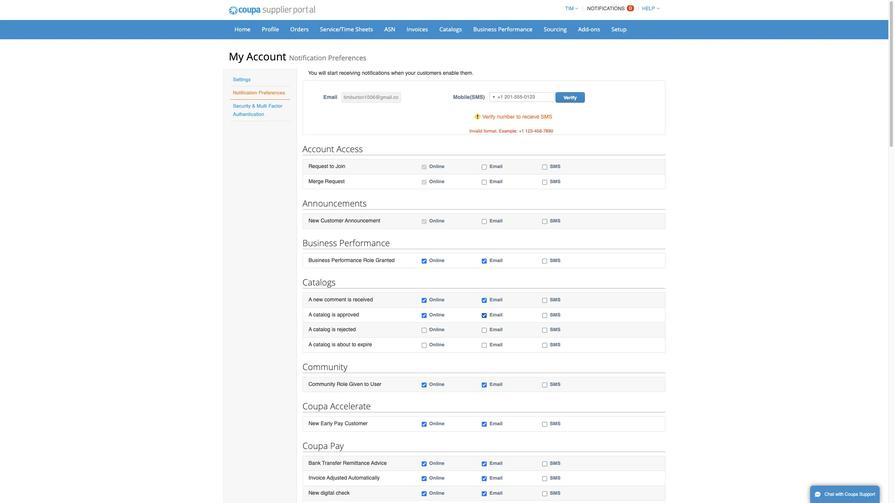 Task type: describe. For each thing, give the bounding box(es) containing it.
0 vertical spatial request
[[309, 163, 328, 169]]

merge
[[309, 178, 324, 184]]

to left recieve
[[516, 114, 521, 120]]

email for invoice adjusted automatically
[[490, 476, 503, 481]]

a catalog is approved
[[309, 312, 359, 318]]

online for a catalog is approved
[[429, 312, 445, 318]]

online for business performance role granted
[[429, 258, 445, 263]]

merge request
[[309, 178, 345, 184]]

mobile(sms)
[[453, 94, 485, 100]]

sms for invoice adjusted automatically
[[550, 476, 561, 481]]

security
[[233, 103, 251, 109]]

coupa accelerate
[[303, 400, 371, 412]]

orders link
[[285, 23, 314, 35]]

received
[[353, 297, 373, 303]]

verify for verify number to recieve sms
[[482, 114, 496, 120]]

settings link
[[233, 77, 251, 82]]

sms for a new comment is received
[[550, 297, 561, 303]]

advice
[[371, 460, 387, 466]]

1 vertical spatial performance
[[339, 237, 390, 249]]

online for new digital check
[[429, 490, 445, 496]]

online for new early pay customer
[[429, 421, 445, 427]]

email for new customer announcement
[[490, 218, 503, 224]]

email for new early pay customer
[[490, 421, 503, 427]]

business performance role granted
[[309, 257, 395, 263]]

a for a new comment is received
[[309, 297, 312, 303]]

sms for a catalog is about to expire
[[550, 342, 561, 348]]

email for a catalog is approved
[[490, 312, 503, 318]]

new customer announcement
[[309, 218, 380, 224]]

online for community role given to user
[[429, 382, 445, 387]]

notification preferences link
[[233, 90, 285, 96]]

service/time sheets link
[[315, 23, 378, 35]]

customers
[[417, 70, 442, 76]]

you will start receiving notifications when your customers enable them.
[[308, 70, 474, 76]]

about
[[337, 342, 350, 348]]

is for approved
[[332, 312, 336, 318]]

setup
[[612, 25, 627, 33]]

online for invoice adjusted automatically
[[429, 476, 445, 481]]

rejected
[[337, 327, 356, 333]]

notification inside my account notification preferences
[[289, 53, 326, 62]]

access
[[337, 143, 363, 155]]

bank
[[309, 460, 321, 466]]

&
[[252, 103, 255, 109]]

setup link
[[607, 23, 632, 35]]

profile
[[262, 25, 279, 33]]

email for a catalog is about to expire
[[490, 342, 503, 348]]

add-
[[578, 25, 591, 33]]

online for new customer announcement
[[429, 218, 445, 224]]

is left received
[[348, 297, 352, 303]]

tim
[[565, 6, 574, 11]]

+1
[[519, 129, 524, 134]]

sms for merge request
[[550, 179, 561, 184]]

notifications
[[362, 70, 390, 76]]

456-
[[534, 129, 543, 134]]

your
[[405, 70, 416, 76]]

invoice adjusted automatically
[[309, 475, 380, 481]]

you
[[308, 70, 317, 76]]

granted
[[376, 257, 395, 263]]

home
[[235, 25, 251, 33]]

example:
[[499, 129, 518, 134]]

approved
[[337, 312, 359, 318]]

invoices link
[[402, 23, 433, 35]]

coupa supplier portal image
[[223, 1, 321, 20]]

business performance link
[[468, 23, 537, 35]]

1 vertical spatial pay
[[330, 440, 344, 452]]

announcements
[[303, 197, 367, 209]]

new for new customer announcement
[[309, 218, 319, 224]]

0 horizontal spatial notification
[[233, 90, 257, 96]]

automatically
[[348, 475, 380, 481]]

navigation containing notifications 0
[[562, 1, 660, 16]]

coupa for coupa pay
[[303, 440, 328, 452]]

authentication
[[233, 111, 264, 117]]

telephone country code image
[[493, 96, 495, 98]]

sms for business performance role granted
[[550, 258, 561, 263]]

new for new digital check
[[309, 490, 319, 496]]

coupa inside button
[[845, 492, 858, 497]]

announcement
[[345, 218, 380, 224]]

notification preferences
[[233, 90, 285, 96]]

comment
[[324, 297, 346, 303]]

a new comment is received
[[309, 297, 373, 303]]

online for bank transfer remittance advice
[[429, 461, 445, 466]]

my
[[229, 49, 244, 63]]

1 horizontal spatial role
[[363, 257, 374, 263]]

security & multi factor authentication link
[[233, 103, 282, 117]]

1 vertical spatial account
[[303, 143, 334, 155]]

check
[[336, 490, 350, 496]]

when
[[391, 70, 404, 76]]

email for new digital check
[[490, 490, 503, 496]]

home link
[[230, 23, 255, 35]]

1 vertical spatial business
[[303, 237, 337, 249]]

remittance
[[343, 460, 370, 466]]

2 vertical spatial business
[[309, 257, 330, 263]]

add-ons link
[[573, 23, 605, 35]]

verify number to recieve sms
[[482, 114, 552, 120]]

online for a catalog is rejected
[[429, 327, 445, 333]]

1 vertical spatial business performance
[[303, 237, 390, 249]]

0 vertical spatial pay
[[334, 421, 343, 427]]

asn link
[[380, 23, 400, 35]]

recieve
[[522, 114, 539, 120]]

accelerate
[[330, 400, 371, 412]]

sms for a catalog is approved
[[550, 312, 561, 318]]

bank transfer remittance advice
[[309, 460, 387, 466]]

1 vertical spatial catalogs
[[303, 276, 336, 288]]

sourcing
[[544, 25, 567, 33]]

a for a catalog is about to expire
[[309, 342, 312, 348]]

help link
[[639, 6, 660, 11]]



Task type: locate. For each thing, give the bounding box(es) containing it.
0 horizontal spatial role
[[337, 381, 348, 387]]

1 vertical spatial role
[[337, 381, 348, 387]]

format.
[[484, 129, 498, 134]]

preferences inside my account notification preferences
[[328, 53, 366, 62]]

multi
[[257, 103, 267, 109]]

number
[[497, 114, 515, 120]]

0 horizontal spatial catalogs
[[303, 276, 336, 288]]

chat with coupa support
[[825, 492, 875, 497]]

profile link
[[257, 23, 284, 35]]

catalogs up new
[[303, 276, 336, 288]]

chat with coupa support button
[[810, 486, 880, 503]]

online
[[429, 164, 445, 169], [429, 179, 445, 184], [429, 218, 445, 224], [429, 258, 445, 263], [429, 297, 445, 303], [429, 312, 445, 318], [429, 327, 445, 333], [429, 342, 445, 348], [429, 382, 445, 387], [429, 421, 445, 427], [429, 461, 445, 466], [429, 476, 445, 481], [429, 490, 445, 496]]

1 online from the top
[[429, 164, 445, 169]]

online for a catalog is about to expire
[[429, 342, 445, 348]]

email for bank transfer remittance advice
[[490, 461, 503, 466]]

role left given on the left of page
[[337, 381, 348, 387]]

5 online from the top
[[429, 297, 445, 303]]

catalog for a catalog is rejected
[[313, 327, 330, 333]]

13 online from the top
[[429, 490, 445, 496]]

account access
[[303, 143, 363, 155]]

1 catalog from the top
[[313, 312, 330, 318]]

coupa right the 'with' at the right bottom
[[845, 492, 858, 497]]

2 vertical spatial catalog
[[313, 342, 330, 348]]

them.
[[460, 70, 474, 76]]

community up community role given to user
[[303, 361, 348, 373]]

sms for new customer announcement
[[550, 218, 561, 224]]

a down a catalog is approved
[[309, 327, 312, 333]]

request to join
[[309, 163, 345, 169]]

12 online from the top
[[429, 476, 445, 481]]

email for business performance role granted
[[490, 258, 503, 263]]

online for a new comment is received
[[429, 297, 445, 303]]

catalog for a catalog is approved
[[313, 312, 330, 318]]

catalog
[[313, 312, 330, 318], [313, 327, 330, 333], [313, 342, 330, 348]]

0 vertical spatial preferences
[[328, 53, 366, 62]]

community up coupa accelerate
[[309, 381, 335, 387]]

None checkbox
[[482, 165, 487, 170], [542, 165, 547, 170], [422, 180, 427, 185], [482, 180, 487, 185], [422, 219, 427, 224], [482, 219, 487, 224], [422, 259, 427, 264], [542, 259, 547, 264], [482, 343, 487, 348], [542, 343, 547, 348], [422, 383, 427, 388], [482, 383, 487, 388], [422, 422, 427, 427], [542, 422, 547, 427], [422, 462, 427, 467], [422, 492, 427, 497], [482, 492, 487, 497], [482, 165, 487, 170], [542, 165, 547, 170], [422, 180, 427, 185], [482, 180, 487, 185], [422, 219, 427, 224], [482, 219, 487, 224], [422, 259, 427, 264], [542, 259, 547, 264], [482, 343, 487, 348], [542, 343, 547, 348], [422, 383, 427, 388], [482, 383, 487, 388], [422, 422, 427, 427], [542, 422, 547, 427], [422, 462, 427, 467], [422, 492, 427, 497], [482, 492, 487, 497]]

a
[[309, 297, 312, 303], [309, 312, 312, 318], [309, 327, 312, 333], [309, 342, 312, 348]]

account up request to join
[[303, 143, 334, 155]]

given
[[349, 381, 363, 387]]

coupa pay
[[303, 440, 344, 452]]

pay up transfer
[[330, 440, 344, 452]]

1 vertical spatial coupa
[[303, 440, 328, 452]]

0
[[629, 5, 632, 11]]

adjusted
[[327, 475, 347, 481]]

to right about
[[352, 342, 356, 348]]

navigation
[[562, 1, 660, 16]]

catalog for a catalog is about to expire
[[313, 342, 330, 348]]

preferences up the factor
[[259, 90, 285, 96]]

sms for request to join
[[550, 164, 561, 169]]

2 new from the top
[[309, 421, 319, 427]]

sms for new early pay customer
[[550, 421, 561, 427]]

0 vertical spatial community
[[303, 361, 348, 373]]

a up a catalog is rejected
[[309, 312, 312, 318]]

0 vertical spatial performance
[[498, 25, 533, 33]]

sms for a catalog is rejected
[[550, 327, 561, 333]]

1 vertical spatial community
[[309, 381, 335, 387]]

None text field
[[342, 92, 401, 103]]

0 vertical spatial role
[[363, 257, 374, 263]]

1 vertical spatial notification
[[233, 90, 257, 96]]

invalid
[[470, 129, 483, 134]]

support
[[860, 492, 875, 497]]

11 online from the top
[[429, 461, 445, 466]]

account down profile
[[246, 49, 286, 63]]

enable
[[443, 70, 459, 76]]

1 vertical spatial catalog
[[313, 327, 330, 333]]

customer down the 'accelerate'
[[345, 421, 368, 427]]

sheets
[[355, 25, 373, 33]]

service/time
[[320, 25, 354, 33]]

4 a from the top
[[309, 342, 312, 348]]

a down a catalog is rejected
[[309, 342, 312, 348]]

3 online from the top
[[429, 218, 445, 224]]

email for a catalog is rejected
[[490, 327, 503, 333]]

digital
[[321, 490, 334, 496]]

email for merge request
[[490, 179, 503, 184]]

1 horizontal spatial business performance
[[473, 25, 533, 33]]

0 vertical spatial notification
[[289, 53, 326, 62]]

9 online from the top
[[429, 382, 445, 387]]

0 vertical spatial catalogs
[[439, 25, 462, 33]]

None checkbox
[[422, 165, 427, 170], [542, 180, 547, 185], [542, 219, 547, 224], [482, 259, 487, 264], [422, 298, 427, 303], [482, 298, 487, 303], [542, 298, 547, 303], [422, 313, 427, 318], [482, 313, 487, 318], [542, 313, 547, 318], [422, 328, 427, 333], [482, 328, 487, 333], [542, 328, 547, 333], [422, 343, 427, 348], [542, 383, 547, 388], [482, 422, 487, 427], [482, 462, 487, 467], [542, 462, 547, 467], [422, 477, 427, 482], [482, 477, 487, 482], [542, 477, 547, 482], [542, 492, 547, 497], [422, 165, 427, 170], [542, 180, 547, 185], [542, 219, 547, 224], [482, 259, 487, 264], [422, 298, 427, 303], [482, 298, 487, 303], [542, 298, 547, 303], [422, 313, 427, 318], [482, 313, 487, 318], [542, 313, 547, 318], [422, 328, 427, 333], [482, 328, 487, 333], [542, 328, 547, 333], [422, 343, 427, 348], [542, 383, 547, 388], [482, 422, 487, 427], [482, 462, 487, 467], [542, 462, 547, 467], [422, 477, 427, 482], [482, 477, 487, 482], [542, 477, 547, 482], [542, 492, 547, 497]]

asn
[[384, 25, 395, 33]]

2 vertical spatial performance
[[332, 257, 362, 263]]

0 horizontal spatial customer
[[321, 218, 344, 224]]

email for community role given to user
[[490, 382, 503, 387]]

help
[[642, 6, 655, 11]]

account
[[246, 49, 286, 63], [303, 143, 334, 155]]

notification down settings link in the left of the page
[[233, 90, 257, 96]]

community for community
[[303, 361, 348, 373]]

2 vertical spatial coupa
[[845, 492, 858, 497]]

is left about
[[332, 342, 336, 348]]

1 a from the top
[[309, 297, 312, 303]]

8 online from the top
[[429, 342, 445, 348]]

factor
[[269, 103, 282, 109]]

new
[[313, 297, 323, 303]]

0 vertical spatial new
[[309, 218, 319, 224]]

3 catalog from the top
[[313, 342, 330, 348]]

security & multi factor authentication
[[233, 103, 282, 117]]

online for request to join
[[429, 164, 445, 169]]

catalogs right 'invoices' link
[[439, 25, 462, 33]]

request down join
[[325, 178, 345, 184]]

email
[[323, 94, 338, 100], [490, 164, 503, 169], [490, 179, 503, 184], [490, 218, 503, 224], [490, 258, 503, 263], [490, 297, 503, 303], [490, 312, 503, 318], [490, 327, 503, 333], [490, 342, 503, 348], [490, 382, 503, 387], [490, 421, 503, 427], [490, 461, 503, 466], [490, 476, 503, 481], [490, 490, 503, 496]]

2 online from the top
[[429, 179, 445, 184]]

3 new from the top
[[309, 490, 319, 496]]

2 a from the top
[[309, 312, 312, 318]]

0 vertical spatial business
[[473, 25, 497, 33]]

is left approved
[[332, 312, 336, 318]]

0 vertical spatial business performance
[[473, 25, 533, 33]]

notification
[[289, 53, 326, 62], [233, 90, 257, 96]]

0 vertical spatial catalog
[[313, 312, 330, 318]]

expire
[[358, 342, 372, 348]]

role left granted
[[363, 257, 374, 263]]

settings
[[233, 77, 251, 82]]

0 horizontal spatial verify
[[482, 114, 496, 120]]

sourcing link
[[539, 23, 572, 35]]

1 horizontal spatial catalogs
[[439, 25, 462, 33]]

sms for new digital check
[[550, 490, 561, 496]]

a left new
[[309, 297, 312, 303]]

customer
[[321, 218, 344, 224], [345, 421, 368, 427]]

0 vertical spatial account
[[246, 49, 286, 63]]

1 vertical spatial verify
[[482, 114, 496, 120]]

invoice
[[309, 475, 325, 481]]

business
[[473, 25, 497, 33], [303, 237, 337, 249], [309, 257, 330, 263]]

a for a catalog is approved
[[309, 312, 312, 318]]

customer down the announcements
[[321, 218, 344, 224]]

request up merge
[[309, 163, 328, 169]]

email for request to join
[[490, 164, 503, 169]]

service/time sheets
[[320, 25, 373, 33]]

transfer
[[322, 460, 342, 466]]

a for a catalog is rejected
[[309, 327, 312, 333]]

catalog down new
[[313, 312, 330, 318]]

1 vertical spatial request
[[325, 178, 345, 184]]

community for community role given to user
[[309, 381, 335, 387]]

1 vertical spatial preferences
[[259, 90, 285, 96]]

4 online from the top
[[429, 258, 445, 263]]

1 horizontal spatial account
[[303, 143, 334, 155]]

3 a from the top
[[309, 327, 312, 333]]

chat
[[825, 492, 834, 497]]

add-ons
[[578, 25, 600, 33]]

is left rejected at the left bottom of page
[[332, 327, 336, 333]]

new down the announcements
[[309, 218, 319, 224]]

coupa up bank
[[303, 440, 328, 452]]

receiving
[[339, 70, 360, 76]]

coupa up the early
[[303, 400, 328, 412]]

to left join
[[330, 163, 334, 169]]

performance
[[498, 25, 533, 33], [339, 237, 390, 249], [332, 257, 362, 263]]

1 new from the top
[[309, 218, 319, 224]]

tim link
[[562, 6, 578, 11]]

2 vertical spatial new
[[309, 490, 319, 496]]

0 horizontal spatial preferences
[[259, 90, 285, 96]]

catalogs link
[[435, 23, 467, 35]]

coupa
[[303, 400, 328, 412], [303, 440, 328, 452], [845, 492, 858, 497]]

1 horizontal spatial customer
[[345, 421, 368, 427]]

a catalog is rejected
[[309, 327, 356, 333]]

request
[[309, 163, 328, 169], [325, 178, 345, 184]]

notification up you
[[289, 53, 326, 62]]

verify button
[[556, 92, 585, 103]]

join
[[336, 163, 345, 169]]

verify for verify
[[564, 95, 577, 101]]

0 vertical spatial coupa
[[303, 400, 328, 412]]

catalogs
[[439, 25, 462, 33], [303, 276, 336, 288]]

orders
[[290, 25, 309, 33]]

Telephone country code field
[[490, 93, 498, 102]]

verify inside button
[[564, 95, 577, 101]]

email for a new comment is received
[[490, 297, 503, 303]]

0 vertical spatial customer
[[321, 218, 344, 224]]

invalid format. example: +1 123-456-7890
[[470, 129, 553, 134]]

to left user
[[364, 381, 369, 387]]

user
[[370, 381, 382, 387]]

sms for community role given to user
[[550, 382, 561, 387]]

preferences
[[328, 53, 366, 62], [259, 90, 285, 96]]

+1 201-555-0123 text field
[[490, 92, 555, 102]]

6 online from the top
[[429, 312, 445, 318]]

new left "digital"
[[309, 490, 319, 496]]

notifications
[[587, 6, 625, 11]]

0 horizontal spatial business performance
[[303, 237, 390, 249]]

catalog down a catalog is approved
[[313, 327, 330, 333]]

new for new early pay customer
[[309, 421, 319, 427]]

sms for bank transfer remittance advice
[[550, 461, 561, 466]]

coupa for coupa accelerate
[[303, 400, 328, 412]]

a catalog is about to expire
[[309, 342, 372, 348]]

my account notification preferences
[[229, 49, 366, 63]]

1 vertical spatial customer
[[345, 421, 368, 427]]

is for rejected
[[332, 327, 336, 333]]

10 online from the top
[[429, 421, 445, 427]]

123-
[[525, 129, 534, 134]]

1 horizontal spatial preferences
[[328, 53, 366, 62]]

preferences up receiving
[[328, 53, 366, 62]]

new left the early
[[309, 421, 319, 427]]

role
[[363, 257, 374, 263], [337, 381, 348, 387]]

catalogs inside 'link'
[[439, 25, 462, 33]]

pay right the early
[[334, 421, 343, 427]]

notifications 0
[[587, 5, 632, 11]]

2 catalog from the top
[[313, 327, 330, 333]]

7 online from the top
[[429, 327, 445, 333]]

1 horizontal spatial notification
[[289, 53, 326, 62]]

new early pay customer
[[309, 421, 368, 427]]

invoices
[[407, 25, 428, 33]]

ons
[[591, 25, 600, 33]]

online for merge request
[[429, 179, 445, 184]]

start
[[327, 70, 338, 76]]

is
[[348, 297, 352, 303], [332, 312, 336, 318], [332, 327, 336, 333], [332, 342, 336, 348]]

community role given to user
[[309, 381, 382, 387]]

0 vertical spatial verify
[[564, 95, 577, 101]]

1 vertical spatial new
[[309, 421, 319, 427]]

catalog down a catalog is rejected
[[313, 342, 330, 348]]

is for about
[[332, 342, 336, 348]]

0 horizontal spatial account
[[246, 49, 286, 63]]

1 horizontal spatial verify
[[564, 95, 577, 101]]

business performance
[[473, 25, 533, 33], [303, 237, 390, 249]]



Task type: vqa. For each thing, say whether or not it's contained in the screenshot.
Community
yes



